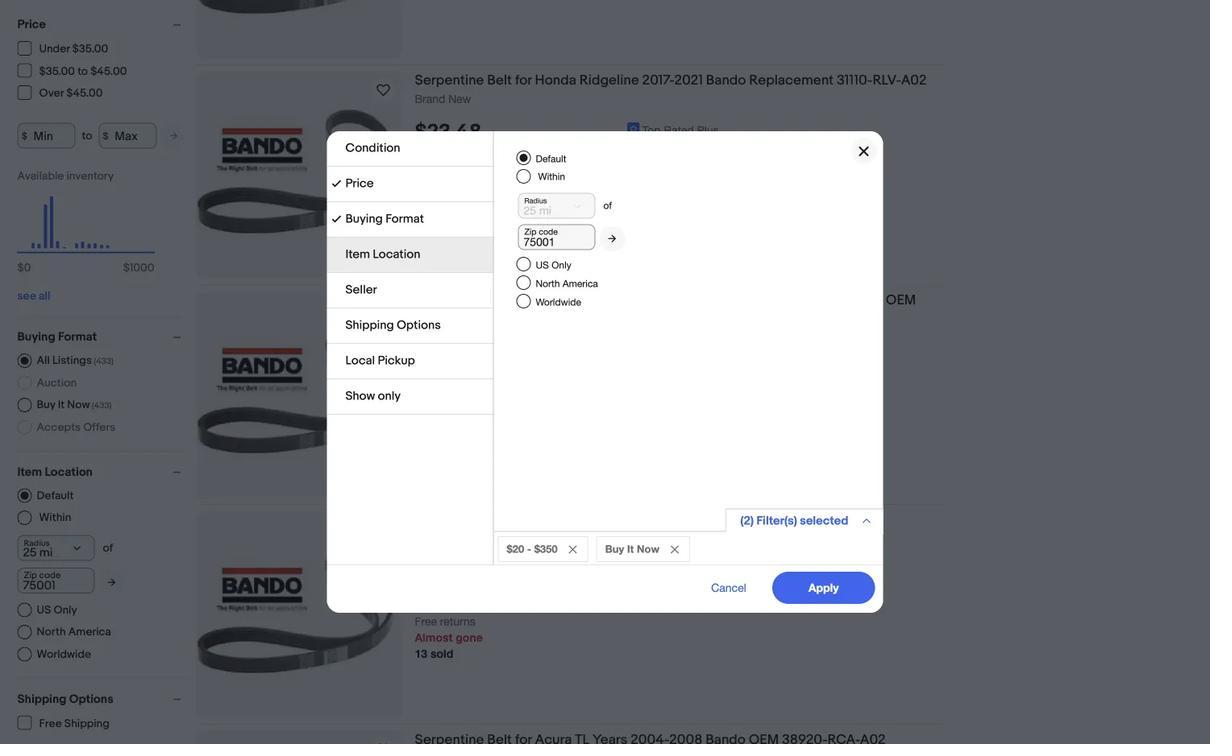 Task type: describe. For each thing, give the bounding box(es) containing it.
1 horizontal spatial us only
[[536, 259, 571, 271]]

1 horizontal spatial us
[[536, 259, 549, 271]]

tab list containing condition
[[327, 131, 493, 415]]

graph of available inventory between $0 and $1000+ image
[[17, 170, 154, 283]]

$ 1000
[[123, 262, 154, 275]]

free shipping
[[415, 379, 483, 393]]

$350
[[534, 543, 558, 556]]

seller
[[345, 283, 377, 297]]

0 vertical spatial shipping options
[[345, 318, 441, 333]]

of for apply within icon at the right top of page
[[603, 200, 612, 211]]

 (433) Items text field
[[92, 357, 114, 367]]

Maximum Value in $ text field
[[99, 123, 157, 149]]

0 horizontal spatial north america
[[37, 626, 111, 640]]

1 vertical spatial options
[[69, 693, 113, 707]]

under $35.00
[[39, 42, 108, 56]]

price button
[[17, 17, 188, 32]]

2 vertical spatial belt
[[451, 512, 475, 529]]

0
[[24, 262, 31, 275]]

price for price tab
[[345, 177, 374, 191]]

13
[[415, 648, 427, 661]]

6
[[415, 208, 421, 221]]

remove filter - price - minimum value in $ $20 - maximum value in $ $350 image
[[569, 546, 577, 554]]

1 vertical spatial us only
[[37, 604, 77, 617]]

cancel
[[711, 582, 746, 595]]

local
[[345, 354, 375, 368]]

worldwide link
[[17, 648, 91, 662]]

100% for scpltd123 (13,722) 100% free shipping
[[724, 143, 754, 157]]

free shipping
[[39, 718, 109, 731]]

serpentine belt for honda accord odyssey pilot ridgeline acura  v6 bando oem brand new
[[415, 292, 916, 325]]

of for apply within filter image
[[103, 542, 113, 555]]

format for buying format tab
[[386, 212, 424, 227]]

$45.00 inside over $45.00 link
[[66, 87, 103, 100]]

$ up buying format dropdown button
[[123, 262, 130, 275]]

scpltd123 for scpltd123 (13,722) 100% free shipping free returns almost gone 13 sold
[[627, 583, 677, 597]]

only
[[378, 389, 401, 404]]

apply within image
[[608, 234, 616, 244]]

selected
[[800, 514, 849, 529]]

serpentine belt for honda accord odyssey pilot ridgeline acura  v6 bando oem image
[[196, 328, 402, 462]]

belt for $29.16
[[487, 292, 512, 309]]

2021
[[674, 72, 703, 89]]

us only link
[[17, 603, 77, 618]]

over $45.00 link
[[17, 85, 104, 100]]

0 horizontal spatial replacement
[[479, 512, 563, 529]]

0 vertical spatial buy it now
[[415, 363, 470, 377]]

local pickup
[[345, 354, 415, 368]]

apply button
[[772, 572, 875, 605]]

1 vertical spatial item location
[[17, 465, 93, 480]]

replacement inside serpentine belt for honda ridgeline 2017-2021 bando replacement 31110-rlv-a02 brand new
[[749, 72, 834, 89]]

north america link
[[17, 626, 111, 640]]

2 vertical spatial now
[[637, 543, 659, 556]]

2016
[[699, 512, 728, 529]]

sold inside the scpltd123 (13,722) 100% free shipping free returns almost gone 13 sold
[[430, 648, 453, 661]]

all listings (433)
[[37, 354, 114, 368]]

accepts
[[37, 421, 81, 434]]

acura inside serpentine belt for honda accord odyssey pilot ridgeline acura  v6 bando oem brand new
[[782, 292, 819, 309]]

ridgeline inside serpentine belt for honda accord odyssey pilot ridgeline acura  v6 bando oem brand new
[[719, 292, 779, 309]]

(433) inside all listings (433)
[[94, 357, 114, 367]]

new for $23.48
[[448, 92, 471, 105]]

shipping options button
[[17, 693, 188, 707]]

serpentine belt for honda ridgeline 2017-2021 bando replacement 31110-rlv-a02 link
[[415, 72, 946, 92]]

format for buying format dropdown button
[[58, 330, 97, 345]]

100% for scpltd123 (13,722) 100% free shipping free returns almost gone 13 sold
[[724, 583, 754, 597]]

1 vertical spatial sold
[[437, 412, 460, 425]]

remove filter - buying format - buy it now image
[[671, 546, 679, 554]]

(2) filter(s) selected
[[740, 514, 849, 529]]

free shipping link
[[17, 716, 110, 731]]

replaces
[[731, 512, 790, 529]]

0 vertical spatial options
[[397, 318, 441, 333]]

shipping for scpltd123 (13,722) 100% free shipping
[[440, 159, 483, 173]]

last one 6 sold
[[415, 192, 461, 221]]

over $45.00
[[39, 87, 103, 100]]

1 vertical spatial shipping
[[17, 693, 66, 707]]

odyssey
[[630, 292, 685, 309]]

1 horizontal spatial buy it now
[[605, 543, 659, 556]]

1 horizontal spatial it
[[438, 363, 444, 377]]

listings
[[52, 354, 92, 368]]

over
[[39, 87, 64, 100]]

serpentine belt for honda ridgeline 2017-2021 bando replacement 31110-rlv-a02 brand new
[[415, 72, 927, 105]]

mdx
[[631, 512, 662, 529]]

oem
[[886, 292, 916, 309]]

$35.00 to $45.00
[[39, 64, 127, 78]]

price tab
[[327, 167, 493, 202]]

within for apply within filter image
[[39, 512, 71, 525]]

(2) filter(s) selected button
[[725, 509, 883, 533]]

2 horizontal spatial it
[[627, 543, 634, 556]]

$29.16
[[415, 340, 472, 365]]

drive belt replacement fits acura mdx 2014-2016  replaces 31110-5g0-a01
[[415, 512, 884, 529]]

filter(s)
[[756, 514, 797, 529]]

plus for $23.48
[[697, 124, 719, 137]]

inventory
[[66, 170, 114, 183]]

top rated plus for $23.48
[[642, 124, 719, 137]]

free inside scpltd123 (13,722) 100% free shipping
[[415, 159, 437, 173]]

for for $23.48
[[515, 72, 532, 89]]

1 vertical spatial us
[[37, 604, 51, 617]]

watch serpentine belt for honda accord odyssey pilot ridgeline acura  v6 bando oem image
[[374, 301, 393, 320]]

top for $23.48
[[642, 124, 661, 137]]

0 vertical spatial to
[[78, 64, 88, 78]]

see all button
[[17, 290, 50, 304]]

gone
[[456, 632, 483, 645]]

sold inside last one 6 sold
[[424, 208, 447, 221]]

$26.76
[[415, 560, 478, 585]]

0 horizontal spatial buy
[[37, 398, 55, 412]]

see all
[[17, 290, 50, 304]]

5g0-
[[829, 512, 862, 529]]

(13,722) for scpltd123 (13,722) 100% free shipping free returns almost gone 13 sold
[[680, 583, 721, 597]]

2014-
[[665, 512, 699, 529]]

under
[[39, 42, 70, 56]]

brand for $23.48
[[415, 92, 445, 105]]

item location button
[[17, 465, 188, 480]]

461 sold
[[415, 412, 460, 425]]

1000
[[130, 262, 154, 275]]

see
[[17, 290, 36, 304]]

within for apply within icon at the right top of page
[[538, 171, 565, 182]]

1 horizontal spatial item
[[345, 248, 370, 262]]

v6
[[822, 292, 840, 309]]

461
[[415, 412, 434, 425]]

1 horizontal spatial only
[[552, 259, 571, 271]]

under $35.00 link
[[17, 41, 109, 56]]

pickup
[[378, 354, 415, 368]]

serpentine for $29.16
[[415, 292, 484, 309]]

1 vertical spatial it
[[58, 398, 65, 412]]

0 horizontal spatial shipping options
[[17, 693, 113, 707]]

buying format button
[[17, 330, 188, 345]]

$ up available
[[21, 130, 27, 142]]

default link
[[17, 489, 74, 503]]

$23.48
[[415, 120, 482, 145]]

$ up see
[[17, 262, 24, 275]]

last
[[415, 192, 438, 205]]

watch serpentine belt for honda ridgeline 2017-2021 bando replacement 31110-rlv-a02 image
[[374, 81, 393, 100]]

$35.00 to $45.00 link
[[17, 63, 128, 78]]

buy it now (433)
[[37, 398, 112, 412]]

belt for $23.48
[[487, 72, 512, 89]]

almost
[[415, 632, 453, 645]]

apply
[[809, 582, 839, 595]]



Task type: vqa. For each thing, say whether or not it's contained in the screenshot.
Studio at the bottom
no



Task type: locate. For each thing, give the bounding box(es) containing it.
1 horizontal spatial buy
[[415, 363, 434, 377]]

1 vertical spatial worldwide
[[37, 648, 91, 662]]

0 horizontal spatial buy it now
[[415, 363, 470, 377]]

serpentine
[[415, 72, 484, 89], [415, 292, 484, 309]]

serpentine up $29.16
[[415, 292, 484, 309]]

(13,722) inside the scpltd123 (13,722) 100% free shipping free returns almost gone 13 sold
[[680, 583, 721, 597]]

2 new from the top
[[448, 312, 471, 325]]

ridgeline right pilot
[[719, 292, 779, 309]]

item location up "seller"
[[345, 248, 420, 262]]

1 vertical spatial shipping
[[440, 379, 483, 393]]

top rated plus for $26.76
[[642, 564, 719, 577]]

price inside tab
[[345, 177, 374, 191]]

1 horizontal spatial buying format
[[345, 212, 424, 227]]

0 vertical spatial it
[[438, 363, 444, 377]]

(433) up offers
[[92, 401, 112, 411]]

item up default link
[[17, 465, 42, 480]]

1 vertical spatial default
[[37, 489, 74, 503]]

shipping down $29.16
[[440, 379, 483, 393]]

(433) down buying format dropdown button
[[94, 357, 114, 367]]

1 vertical spatial to
[[82, 129, 92, 143]]

location down buying format tab
[[373, 248, 420, 262]]

show
[[345, 389, 375, 404]]

0 horizontal spatial north
[[37, 626, 66, 640]]

of up apply within icon at the right top of page
[[603, 200, 612, 211]]

offers
[[83, 421, 115, 434]]

buy it now down mdx
[[605, 543, 659, 556]]

0 horizontal spatial default
[[37, 489, 74, 503]]

bando inside serpentine belt for honda accord odyssey pilot ridgeline acura  v6 bando oem brand new
[[843, 292, 883, 309]]

1 vertical spatial only
[[54, 604, 77, 617]]

tab list
[[327, 131, 493, 415]]

(13,722) inside scpltd123 (13,722) 100% free shipping
[[680, 143, 721, 157]]

buying for buying format dropdown button
[[17, 330, 55, 345]]

0 vertical spatial location
[[373, 248, 420, 262]]

shipping
[[440, 159, 483, 173], [440, 379, 483, 393], [440, 600, 483, 613]]

0 vertical spatial us
[[536, 259, 549, 271]]

default
[[536, 153, 566, 164], [37, 489, 74, 503]]

1 vertical spatial shipping options
[[17, 693, 113, 707]]

buy down auction
[[37, 398, 55, 412]]

brand up $23.48
[[415, 92, 445, 105]]

buy up free shipping
[[415, 363, 434, 377]]

1 brand from the top
[[415, 92, 445, 105]]

shipping down "seller"
[[345, 318, 394, 333]]

$ up inventory
[[103, 130, 108, 142]]

1 100% from the top
[[724, 143, 754, 157]]

31110- inside serpentine belt for honda ridgeline 2017-2021 bando replacement 31110-rlv-a02 brand new
[[837, 72, 873, 89]]

sold right 6
[[424, 208, 447, 221]]

1 scpltd123 from the top
[[627, 143, 677, 157]]

rated down serpentine belt for honda ridgeline 2017-2021 bando replacement 31110-rlv-a02 brand new
[[664, 124, 694, 137]]

0 horizontal spatial acura
[[591, 512, 628, 529]]

1 shipping from the top
[[440, 159, 483, 173]]

buying format for buying format dropdown button
[[17, 330, 97, 345]]

0 horizontal spatial worldwide
[[37, 648, 91, 662]]

0 vertical spatial filter applied image
[[332, 179, 341, 189]]

0 horizontal spatial of
[[103, 542, 113, 555]]

available inventory
[[17, 170, 114, 183]]

1 vertical spatial location
[[45, 465, 93, 480]]

1 horizontal spatial now
[[447, 363, 470, 377]]

0 horizontal spatial within
[[39, 512, 71, 525]]

acura right fits
[[591, 512, 628, 529]]

1 serpentine from the top
[[415, 72, 484, 89]]

free inside 'link'
[[39, 718, 62, 731]]

serpentine belt for honda accord odyssey pilot ridgeline acura  v6 bando oem link
[[415, 292, 946, 312]]

0 vertical spatial $35.00
[[72, 42, 108, 56]]

$35.00 up over $45.00 link
[[39, 64, 75, 78]]

drive
[[415, 512, 448, 529]]

1 horizontal spatial north america
[[536, 278, 598, 289]]

scpltd123 (13,722) 100% free shipping free returns almost gone 13 sold
[[415, 583, 754, 661]]

1 new from the top
[[448, 92, 471, 105]]

honda inside serpentine belt for honda ridgeline 2017-2021 bando replacement 31110-rlv-a02 brand new
[[535, 72, 576, 89]]

0 horizontal spatial america
[[68, 626, 111, 640]]

0 vertical spatial shipping
[[440, 159, 483, 173]]

apply within filter image
[[108, 578, 116, 588]]

1 filter applied image from the top
[[332, 179, 341, 189]]

rated
[[664, 124, 694, 137], [664, 564, 694, 577]]

scpltd123 inside the scpltd123 (13,722) 100% free shipping free returns almost gone 13 sold
[[627, 583, 677, 597]]

filter applied image inside price tab
[[332, 179, 341, 189]]

1 horizontal spatial within
[[538, 171, 565, 182]]

available
[[17, 170, 64, 183]]

honda for $23.48
[[535, 72, 576, 89]]

1 horizontal spatial north
[[536, 278, 560, 289]]

buy it now up free shipping
[[415, 363, 470, 377]]

of up apply within filter image
[[103, 542, 113, 555]]

format up all listings (433)
[[58, 330, 97, 345]]

buying format tab
[[327, 202, 493, 238]]

1 vertical spatial within
[[39, 512, 71, 525]]

brand inside serpentine belt for honda accord odyssey pilot ridgeline acura  v6 bando oem brand new
[[415, 312, 445, 325]]

bando right v6
[[843, 292, 883, 309]]

serpentine belt for acura mdx 2017-2020 bando replacement 31110-rlv-a02 image
[[196, 0, 402, 22]]

cancel button
[[693, 572, 764, 605]]

0 vertical spatial shipping
[[345, 318, 394, 333]]

1 vertical spatial 100%
[[724, 583, 754, 597]]

1 horizontal spatial buying
[[345, 212, 383, 227]]

0 horizontal spatial now
[[67, 398, 90, 412]]

brand for $29.16
[[415, 312, 445, 325]]

1 vertical spatial buy it now
[[605, 543, 659, 556]]

top for $26.76
[[642, 564, 661, 577]]

pilot
[[688, 292, 716, 309]]

$ 0
[[17, 262, 31, 275]]

belt
[[487, 72, 512, 89], [487, 292, 512, 309], [451, 512, 475, 529]]

2 vertical spatial buy
[[605, 543, 624, 556]]

options
[[397, 318, 441, 333], [69, 693, 113, 707]]

None text field
[[17, 568, 95, 594]]

new up $23.48
[[448, 92, 471, 105]]

top down serpentine belt for honda ridgeline 2017-2021 bando replacement 31110-rlv-a02 brand new
[[642, 124, 661, 137]]

shipping options up pickup
[[345, 318, 441, 333]]

0 vertical spatial format
[[386, 212, 424, 227]]

0 vertical spatial new
[[448, 92, 471, 105]]

condition
[[345, 141, 400, 156]]

$20 - $350
[[507, 543, 558, 556]]

$45.00 inside $35.00 to $45.00 link
[[90, 64, 127, 78]]

top rated plus down serpentine belt for honda ridgeline 2017-2021 bando replacement 31110-rlv-a02 brand new
[[642, 124, 719, 137]]

shipping inside 'link'
[[64, 718, 109, 731]]

1 horizontal spatial replacement
[[749, 72, 834, 89]]

1 vertical spatial buy
[[37, 398, 55, 412]]

plus down 2021
[[697, 124, 719, 137]]

rated for $26.76
[[664, 564, 694, 577]]

watch serpentine belt for acura tl years 2004-2008 bando oem 38920-rca-a02 image
[[374, 741, 393, 745]]

now up the accepts offers
[[67, 398, 90, 412]]

1 honda from the top
[[535, 72, 576, 89]]

america
[[563, 278, 598, 289], [68, 626, 111, 640]]

1 vertical spatial item
[[17, 465, 42, 480]]

0 horizontal spatial us only
[[37, 604, 77, 617]]

show only
[[345, 389, 401, 404]]

Minimum Value in $ text field
[[17, 123, 75, 149]]

scpltd123 down remove filter - buying format - buy it now image in the bottom right of the page
[[627, 583, 677, 597]]

to left maximum value in $ text field at left
[[82, 129, 92, 143]]

format inside tab
[[386, 212, 424, 227]]

dialog
[[0, 0, 1210, 745]]

1 (13,722) from the top
[[680, 143, 721, 157]]

all
[[37, 354, 50, 368]]

for inside serpentine belt for honda ridgeline 2017-2021 bando replacement 31110-rlv-a02 brand new
[[515, 72, 532, 89]]

buying format up all
[[17, 330, 97, 345]]

1 vertical spatial (13,722)
[[680, 583, 721, 597]]

buying for buying format tab
[[345, 212, 383, 227]]

returns
[[440, 616, 475, 629]]

(13,722) down 2016
[[680, 583, 721, 597]]

honda
[[535, 72, 576, 89], [535, 292, 576, 309]]

north america up worldwide link
[[37, 626, 111, 640]]

-
[[527, 543, 531, 556]]

for for $29.16
[[515, 292, 532, 309]]

plus up cancel
[[697, 564, 719, 577]]

serpentine belt for honda ridgeline 2017-2021 bando replacement 31110-rlv-a02 heading
[[415, 72, 927, 89]]

1 horizontal spatial price
[[345, 177, 374, 191]]

belt inside serpentine belt for honda ridgeline 2017-2021 bando replacement 31110-rlv-a02 brand new
[[487, 72, 512, 89]]

new up $29.16
[[448, 312, 471, 325]]

scpltd123 down serpentine belt for honda ridgeline 2017-2021 bando replacement 31110-rlv-a02 brand new
[[627, 143, 677, 157]]

0 vertical spatial america
[[563, 278, 598, 289]]

0 vertical spatial 31110-
[[837, 72, 873, 89]]

belt inside serpentine belt for honda accord odyssey pilot ridgeline acura  v6 bando oem brand new
[[487, 292, 512, 309]]

it down mdx
[[627, 543, 634, 556]]

buy right remove filter - price - minimum value in $ $20 - maximum value in $ $350 image
[[605, 543, 624, 556]]

drive belt replacement fits acura mdx 2014-2016  replaces 31110-5g0-a01 image
[[196, 548, 402, 682]]

buying format inside tab
[[345, 212, 424, 227]]

one
[[441, 192, 461, 205]]

sold down almost
[[430, 648, 453, 661]]

america up accord in the top of the page
[[563, 278, 598, 289]]

0 vertical spatial buying
[[345, 212, 383, 227]]

to down under $35.00
[[78, 64, 88, 78]]

serpentine inside serpentine belt for honda ridgeline 2017-2021 bando replacement 31110-rlv-a02 brand new
[[415, 72, 484, 89]]

1 vertical spatial serpentine
[[415, 292, 484, 309]]

shipping up "one"
[[440, 159, 483, 173]]

all
[[39, 290, 50, 304]]

filter applied image for buying format
[[332, 214, 341, 224]]

scpltd123 for scpltd123 (13,722) 100% free shipping
[[627, 143, 677, 157]]

2017-
[[642, 72, 674, 89]]

scpltd123 (13,722) 100% free shipping
[[415, 143, 754, 173]]

0 horizontal spatial 31110-
[[793, 512, 829, 529]]

31110- for rlv-
[[837, 72, 873, 89]]

price for price dropdown button
[[17, 17, 46, 32]]

top rated plus down remove filter - buying format - buy it now image in the bottom right of the page
[[642, 564, 719, 577]]

scpltd123
[[627, 143, 677, 157], [627, 583, 677, 597]]

1 vertical spatial format
[[58, 330, 97, 345]]

$45.00 down $35.00 to $45.00
[[66, 87, 103, 100]]

new inside serpentine belt for honda ridgeline 2017-2021 bando replacement 31110-rlv-a02 brand new
[[448, 92, 471, 105]]

2 100% from the top
[[724, 583, 754, 597]]

buying left 6
[[345, 212, 383, 227]]

filter applied image for price
[[332, 179, 341, 189]]

buying up all
[[17, 330, 55, 345]]

1 rated from the top
[[664, 124, 694, 137]]

0 horizontal spatial buying format
[[17, 330, 97, 345]]

filter applied image
[[332, 179, 341, 189], [332, 214, 341, 224]]

options up $29.16
[[397, 318, 441, 333]]

(13,722) down serpentine belt for honda ridgeline 2017-2021 bando replacement 31110-rlv-a02 brand new
[[680, 143, 721, 157]]

2 vertical spatial it
[[627, 543, 634, 556]]

it up accepts
[[58, 398, 65, 412]]

0 vertical spatial price
[[17, 17, 46, 32]]

format
[[386, 212, 424, 227], [58, 330, 97, 345]]

None text field
[[518, 225, 595, 250]]

only
[[552, 259, 571, 271], [54, 604, 77, 617]]

buying inside buying format tab
[[345, 212, 383, 227]]

(433) inside buy it now (433)
[[92, 401, 112, 411]]

format down "last"
[[386, 212, 424, 227]]

item location
[[345, 248, 420, 262], [17, 465, 93, 480]]

america up worldwide link
[[68, 626, 111, 640]]

now left remove filter - buying format - buy it now image in the bottom right of the page
[[637, 543, 659, 556]]

0 vertical spatial within
[[538, 171, 565, 182]]

drive belt replacement fits acura mdx 2014-2016  replaces 31110-5g0-a01 link
[[415, 512, 946, 532]]

2 scpltd123 from the top
[[627, 583, 677, 597]]

2 top from the top
[[642, 564, 661, 577]]

2 rated from the top
[[664, 564, 694, 577]]

2 plus from the top
[[697, 564, 719, 577]]

fits
[[566, 512, 588, 529]]

filter applied image inside buying format tab
[[332, 214, 341, 224]]

sold right 461
[[437, 412, 460, 425]]

ridgeline inside serpentine belt for honda ridgeline 2017-2021 bando replacement 31110-rlv-a02 brand new
[[579, 72, 639, 89]]

(13,722)
[[680, 143, 721, 157], [680, 583, 721, 597]]

bando right 2021
[[706, 72, 746, 89]]

auction
[[37, 376, 77, 390]]

0 vertical spatial acura
[[782, 292, 819, 309]]

serpentine inside serpentine belt for honda accord odyssey pilot ridgeline acura  v6 bando oem brand new
[[415, 292, 484, 309]]

to
[[78, 64, 88, 78], [82, 129, 92, 143]]

rated for $23.48
[[664, 124, 694, 137]]

price down condition
[[345, 177, 374, 191]]

shipping inside the scpltd123 (13,722) 100% free shipping free returns almost gone 13 sold
[[440, 600, 483, 613]]

north america
[[536, 278, 598, 289], [37, 626, 111, 640]]

3 shipping from the top
[[440, 600, 483, 613]]

plus
[[697, 124, 719, 137], [697, 564, 719, 577]]

rated down remove filter - buying format - buy it now image in the bottom right of the page
[[664, 564, 694, 577]]

top down drive belt replacement fits acura mdx 2014-2016  replaces 31110-5g0-a01 heading
[[642, 564, 661, 577]]

100% inside scpltd123 (13,722) 100% free shipping
[[724, 143, 754, 157]]

top rated plus
[[642, 124, 719, 137], [642, 564, 719, 577]]

item location up default link
[[17, 465, 93, 480]]

within
[[538, 171, 565, 182], [39, 512, 71, 525]]

2 honda from the top
[[535, 292, 576, 309]]

acura
[[782, 292, 819, 309], [591, 512, 628, 529]]

new for $29.16
[[448, 312, 471, 325]]

0 vertical spatial item location
[[345, 248, 420, 262]]

brand
[[415, 92, 445, 105], [415, 312, 445, 325]]

0 vertical spatial north america
[[536, 278, 598, 289]]

2 for from the top
[[515, 292, 532, 309]]

1 vertical spatial acura
[[591, 512, 628, 529]]

1 vertical spatial buying
[[17, 330, 55, 345]]

2 shipping from the top
[[440, 379, 483, 393]]

0 vertical spatial ridgeline
[[579, 72, 639, 89]]

accord
[[579, 292, 627, 309]]

buying format for buying format tab
[[345, 212, 424, 227]]

1 vertical spatial bando
[[843, 292, 883, 309]]

1 horizontal spatial format
[[386, 212, 424, 227]]

0 horizontal spatial item
[[17, 465, 42, 480]]

$45.00
[[90, 64, 127, 78], [66, 87, 103, 100]]

1 vertical spatial $35.00
[[39, 64, 75, 78]]

1 vertical spatial filter applied image
[[332, 214, 341, 224]]

shipping inside scpltd123 (13,722) 100% free shipping
[[440, 159, 483, 173]]

shipping
[[345, 318, 394, 333], [17, 693, 66, 707], [64, 718, 109, 731]]

acura left v6
[[782, 292, 819, 309]]

accepts offers
[[37, 421, 115, 434]]

shipping for scpltd123 (13,722) 100% free shipping free returns almost gone 13 sold
[[440, 600, 483, 613]]

scpltd123 inside scpltd123 (13,722) 100% free shipping
[[627, 143, 677, 157]]

(13,722) for scpltd123 (13,722) 100% free shipping
[[680, 143, 721, 157]]

brand inside serpentine belt for honda ridgeline 2017-2021 bando replacement 31110-rlv-a02 brand new
[[415, 92, 445, 105]]

honda for $29.16
[[535, 292, 576, 309]]

2 horizontal spatial buy
[[605, 543, 624, 556]]

price up under
[[17, 17, 46, 32]]

1 horizontal spatial ridgeline
[[719, 292, 779, 309]]

shipping down shipping options dropdown button
[[64, 718, 109, 731]]

shipping up returns
[[440, 600, 483, 613]]

location
[[373, 248, 420, 262], [45, 465, 93, 480]]

serpentine belt for honda accord odyssey pilot ridgeline acura  v6 bando oem heading
[[415, 292, 916, 309]]

1 top rated plus from the top
[[642, 124, 719, 137]]

2 (13,722) from the top
[[680, 583, 721, 597]]

0 vertical spatial for
[[515, 72, 532, 89]]

new
[[448, 92, 471, 105], [448, 312, 471, 325]]

$35.00 up $35.00 to $45.00
[[72, 42, 108, 56]]

$45.00 down under $35.00
[[90, 64, 127, 78]]

1 plus from the top
[[697, 124, 719, 137]]

ridgeline
[[579, 72, 639, 89], [719, 292, 779, 309]]

2 brand from the top
[[415, 312, 445, 325]]

0 vertical spatial worldwide
[[536, 296, 581, 308]]

1 horizontal spatial default
[[536, 153, 566, 164]]

1 vertical spatial brand
[[415, 312, 445, 325]]

0 vertical spatial top rated plus
[[642, 124, 719, 137]]

1 vertical spatial ridgeline
[[719, 292, 779, 309]]

0 horizontal spatial it
[[58, 398, 65, 412]]

0 vertical spatial plus
[[697, 124, 719, 137]]

$
[[21, 130, 27, 142], [103, 130, 108, 142], [17, 262, 24, 275], [123, 262, 130, 275]]

1 vertical spatial rated
[[664, 564, 694, 577]]

1 vertical spatial honda
[[535, 292, 576, 309]]

0 vertical spatial top
[[642, 124, 661, 137]]

a01
[[862, 512, 884, 529]]

now up free shipping
[[447, 363, 470, 377]]

1 vertical spatial replacement
[[479, 512, 563, 529]]

1 vertical spatial 31110-
[[793, 512, 829, 529]]

rlv-
[[873, 72, 901, 89]]

2 filter applied image from the top
[[332, 214, 341, 224]]

brand up $29.16
[[415, 312, 445, 325]]

now
[[447, 363, 470, 377], [67, 398, 90, 412], [637, 543, 659, 556]]

ridgeline left 2017-
[[579, 72, 639, 89]]

shipping options up free shipping 'link'
[[17, 693, 113, 707]]

1 vertical spatial north
[[37, 626, 66, 640]]

1 vertical spatial (433)
[[92, 401, 112, 411]]

us
[[536, 259, 549, 271], [37, 604, 51, 617]]

1 vertical spatial america
[[68, 626, 111, 640]]

buying format down price tab
[[345, 212, 424, 227]]

(2)
[[740, 514, 754, 529]]

0 horizontal spatial only
[[54, 604, 77, 617]]

north america up accord in the top of the page
[[536, 278, 598, 289]]

plus for $26.76
[[697, 564, 719, 577]]

serpentine for $23.48
[[415, 72, 484, 89]]

 (433) Items text field
[[90, 401, 112, 411]]

1 vertical spatial buying format
[[17, 330, 97, 345]]

location up default link
[[45, 465, 93, 480]]

bando inside serpentine belt for honda ridgeline 2017-2021 bando replacement 31110-rlv-a02 brand new
[[706, 72, 746, 89]]

of
[[603, 200, 612, 211], [103, 542, 113, 555]]

shipping up free shipping 'link'
[[17, 693, 66, 707]]

heading
[[415, 732, 886, 745]]

0 vertical spatial scpltd123
[[627, 143, 677, 157]]

item up "seller"
[[345, 248, 370, 262]]

serpentine belt for honda ridgeline 2017-2021 bando replacement 31110-rlv-a02 image
[[196, 108, 402, 242]]

replacement
[[749, 72, 834, 89], [479, 512, 563, 529]]

100% inside the scpltd123 (13,722) 100% free shipping free returns almost gone 13 sold
[[724, 583, 754, 597]]

1 horizontal spatial bando
[[843, 292, 883, 309]]

1 horizontal spatial options
[[397, 318, 441, 333]]

1 top from the top
[[642, 124, 661, 137]]

serpentine up $23.48
[[415, 72, 484, 89]]

0 horizontal spatial location
[[45, 465, 93, 480]]

0 vertical spatial brand
[[415, 92, 445, 105]]

31110- for 5g0-
[[793, 512, 829, 529]]

0 vertical spatial (13,722)
[[680, 143, 721, 157]]

1 for from the top
[[515, 72, 532, 89]]

new inside serpentine belt for honda accord odyssey pilot ridgeline acura  v6 bando oem brand new
[[448, 312, 471, 325]]

drive belt replacement fits acura mdx 2014-2016  replaces 31110-5g0-a01 heading
[[415, 512, 884, 529]]

honda inside serpentine belt for honda accord odyssey pilot ridgeline acura  v6 bando oem brand new
[[535, 292, 576, 309]]

for inside serpentine belt for honda accord odyssey pilot ridgeline acura  v6 bando oem brand new
[[515, 292, 532, 309]]

buying
[[345, 212, 383, 227], [17, 330, 55, 345]]

options up free shipping
[[69, 693, 113, 707]]

1 vertical spatial price
[[345, 177, 374, 191]]

2 top rated plus from the top
[[642, 564, 719, 577]]

bando
[[706, 72, 746, 89], [843, 292, 883, 309]]

2 serpentine from the top
[[415, 292, 484, 309]]

it up free shipping
[[438, 363, 444, 377]]

dialog containing condition
[[0, 0, 1210, 745]]

$20
[[507, 543, 524, 556]]

0 vertical spatial now
[[447, 363, 470, 377]]

0 vertical spatial sold
[[424, 208, 447, 221]]

top
[[642, 124, 661, 137], [642, 564, 661, 577]]

a02
[[901, 72, 927, 89]]

sold
[[424, 208, 447, 221], [437, 412, 460, 425], [430, 648, 453, 661]]



